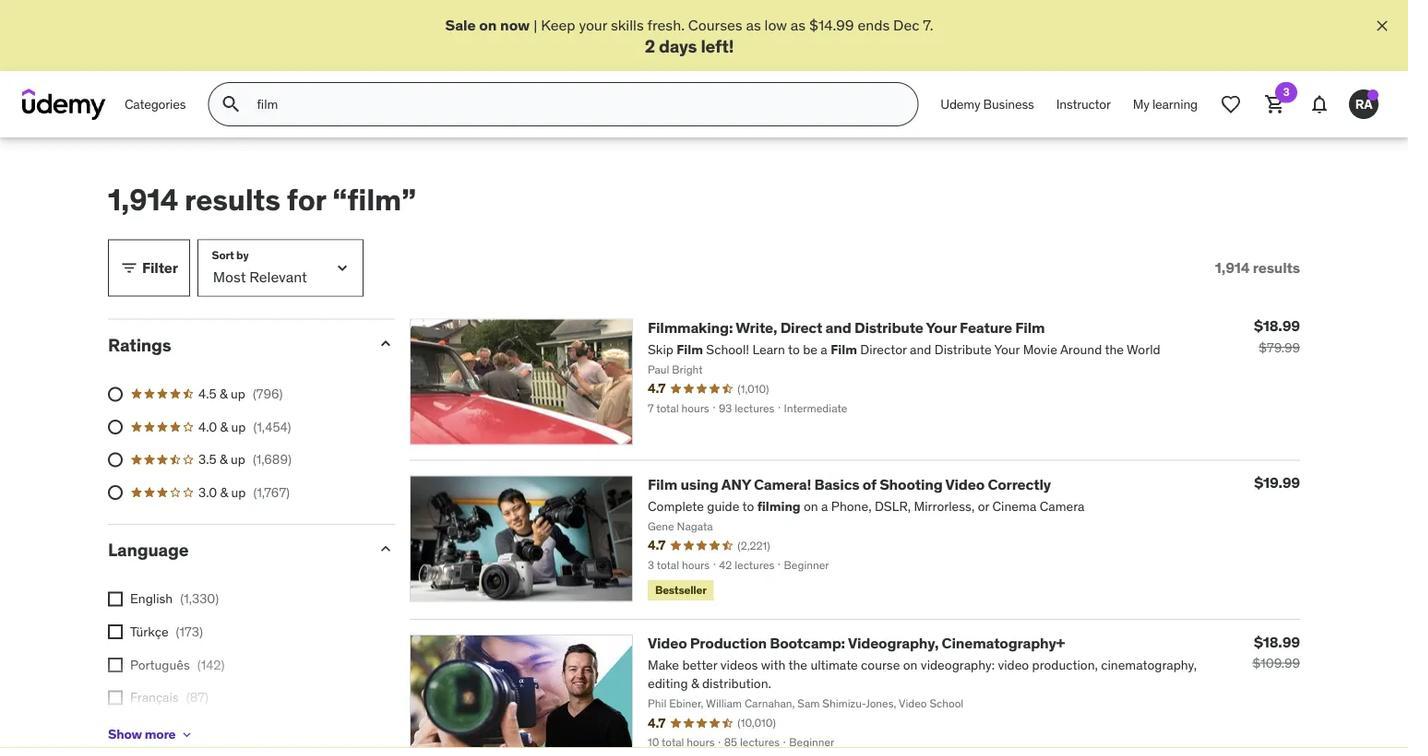 Task type: describe. For each thing, give the bounding box(es) containing it.
video production bootcamp: videography, cinematography+
[[648, 634, 1066, 653]]

categories
[[125, 96, 186, 113]]

3 link
[[1254, 82, 1298, 127]]

français (87)
[[130, 690, 209, 706]]

shopping cart with 3 items image
[[1265, 93, 1287, 116]]

$19.99
[[1255, 474, 1301, 493]]

$79.99
[[1260, 339, 1301, 356]]

ends
[[858, 15, 890, 34]]

udemy
[[941, 96, 981, 113]]

4.0
[[198, 419, 217, 435]]

now
[[500, 15, 530, 34]]

türkçe
[[130, 624, 169, 640]]

your
[[927, 318, 957, 337]]

français
[[130, 690, 179, 706]]

results for 1,914 results
[[1254, 258, 1301, 277]]

up for 4.5 & up
[[231, 386, 245, 402]]

xsmall image for português
[[108, 658, 123, 673]]

my learning link
[[1122, 82, 1209, 127]]

film using any camera! basics of shooting video correctly
[[648, 475, 1052, 494]]

1,914 for 1,914 results
[[1216, 258, 1250, 277]]

4.5 & up (796)
[[198, 386, 283, 402]]

filmmaking: write, direct and distribute your feature film link
[[648, 318, 1045, 337]]

xsmall image for türkçe
[[108, 625, 123, 640]]

|
[[534, 15, 538, 34]]

production
[[690, 634, 767, 653]]

you have alerts image
[[1368, 90, 1379, 101]]

filmmaking:
[[648, 318, 733, 337]]

(796)
[[253, 386, 283, 402]]

4.5
[[198, 386, 217, 402]]

3
[[1284, 85, 1290, 99]]

basics
[[815, 475, 860, 494]]

my
[[1134, 96, 1150, 113]]

2
[[645, 35, 655, 57]]

wishlist image
[[1221, 93, 1243, 116]]

2 as from the left
[[791, 15, 806, 34]]

ratings button
[[108, 334, 362, 356]]

português (142)
[[130, 657, 225, 673]]

videography,
[[848, 634, 939, 653]]

(1,689)
[[253, 452, 292, 468]]

1,914 results
[[1216, 258, 1301, 277]]

$18.99 $79.99
[[1255, 317, 1301, 356]]

(1,767)
[[253, 484, 290, 501]]

$18.99 for filmmaking: write, direct and distribute your feature film
[[1255, 317, 1301, 336]]

write,
[[736, 318, 778, 337]]

0 horizontal spatial video
[[648, 634, 687, 653]]

show
[[108, 727, 142, 743]]

results for 1,914 results for "film"
[[185, 181, 281, 218]]

ra
[[1356, 96, 1373, 112]]

english (1,330)
[[130, 591, 219, 608]]

ra link
[[1342, 82, 1387, 127]]

1,914 for 1,914 results for "film"
[[108, 181, 178, 218]]

small image inside filter button
[[120, 259, 138, 278]]

udemy image
[[22, 89, 106, 120]]

português
[[130, 657, 190, 673]]

any
[[722, 475, 751, 494]]

(87)
[[186, 690, 209, 706]]

left!
[[701, 35, 734, 57]]

(1,454)
[[253, 419, 291, 435]]

show more button
[[108, 717, 194, 749]]

3.0 & up (1,767)
[[198, 484, 290, 501]]

$18.99 $109.99
[[1253, 633, 1301, 672]]

language
[[108, 539, 189, 561]]

feature
[[960, 318, 1013, 337]]

business
[[984, 96, 1035, 113]]

1 horizontal spatial film
[[1016, 318, 1045, 337]]

and
[[826, 318, 852, 337]]

keep
[[541, 15, 576, 34]]

small image for language
[[377, 540, 395, 558]]

1 vertical spatial film
[[648, 475, 678, 494]]

Search for anything text field
[[253, 89, 896, 120]]

$14.99
[[810, 15, 854, 34]]

filter button
[[108, 240, 190, 297]]

of
[[863, 475, 877, 494]]

xsmall image for français
[[108, 691, 123, 706]]

shooting
[[880, 475, 943, 494]]

filmmaking: write, direct and distribute your feature film
[[648, 318, 1045, 337]]



Task type: locate. For each thing, give the bounding box(es) containing it.
& right 4.5
[[220, 386, 228, 402]]

on
[[479, 15, 497, 34]]

1 horizontal spatial 1,914
[[1216, 258, 1250, 277]]

1 vertical spatial small image
[[377, 335, 395, 353]]

$18.99 up $109.99
[[1255, 633, 1301, 652]]

instructor
[[1057, 96, 1111, 113]]

sale
[[445, 15, 476, 34]]

& for 4.0
[[220, 419, 228, 435]]

using
[[681, 475, 719, 494]]

english
[[130, 591, 173, 608]]

courses
[[689, 15, 743, 34]]

1 horizontal spatial results
[[1254, 258, 1301, 277]]

cinematography+
[[942, 634, 1066, 653]]

days
[[659, 35, 697, 57]]

up for 4.0 & up
[[231, 419, 246, 435]]

$18.99
[[1255, 317, 1301, 336], [1255, 633, 1301, 652]]

instructor link
[[1046, 82, 1122, 127]]

3.5
[[198, 452, 217, 468]]

up right 3.0
[[231, 484, 246, 501]]

film left the using
[[648, 475, 678, 494]]

1,914 results status
[[1216, 258, 1301, 277]]

fresh.
[[648, 15, 685, 34]]

udemy business link
[[930, 82, 1046, 127]]

up right 4.0
[[231, 419, 246, 435]]

1 vertical spatial $18.99
[[1255, 633, 1301, 652]]

2 $18.99 from the top
[[1255, 633, 1301, 652]]

türkçe (173)
[[130, 624, 203, 640]]

$18.99 inside $18.99 $109.99
[[1255, 633, 1301, 652]]

filter
[[142, 258, 178, 277]]

skills
[[611, 15, 644, 34]]

results
[[185, 181, 281, 218], [1254, 258, 1301, 277]]

4 up from the top
[[231, 484, 246, 501]]

more
[[145, 727, 176, 743]]

as right "low"
[[791, 15, 806, 34]]

$18.99 up $79.99
[[1255, 317, 1301, 336]]

3 & from the top
[[220, 452, 228, 468]]

xsmall image
[[108, 625, 123, 640], [108, 658, 123, 673], [179, 728, 194, 743]]

1 up from the top
[[231, 386, 245, 402]]

as left "low"
[[746, 15, 761, 34]]

0 vertical spatial video
[[946, 475, 985, 494]]

small image
[[120, 259, 138, 278], [377, 335, 395, 353], [377, 540, 395, 558]]

0 vertical spatial 1,914
[[108, 181, 178, 218]]

2 xsmall image from the top
[[108, 691, 123, 706]]

3 up from the top
[[231, 452, 245, 468]]

xsmall image up show
[[108, 691, 123, 706]]

2 vertical spatial small image
[[377, 540, 395, 558]]

1 $18.99 from the top
[[1255, 317, 1301, 336]]

7.
[[924, 15, 934, 34]]

notifications image
[[1309, 93, 1331, 116]]

learning
[[1153, 96, 1198, 113]]

1 & from the top
[[220, 386, 228, 402]]

submit search image
[[220, 93, 242, 116]]

film using any camera! basics of shooting video correctly link
[[648, 475, 1052, 494]]

1 vertical spatial 1,914
[[1216, 258, 1250, 277]]

1 horizontal spatial as
[[791, 15, 806, 34]]

up for 3.0 & up
[[231, 484, 246, 501]]

$109.99
[[1253, 656, 1301, 672]]

language button
[[108, 539, 362, 561]]

correctly
[[988, 475, 1052, 494]]

0 vertical spatial xsmall image
[[108, 625, 123, 640]]

categories button
[[114, 82, 197, 127]]

0 vertical spatial results
[[185, 181, 281, 218]]

xsmall image left português
[[108, 658, 123, 673]]

up for 3.5 & up
[[231, 452, 245, 468]]

2 & from the top
[[220, 419, 228, 435]]

3.5 & up (1,689)
[[198, 452, 292, 468]]

results up "$18.99 $79.99" at the right of the page
[[1254, 258, 1301, 277]]

show more
[[108, 727, 176, 743]]

camera!
[[754, 475, 812, 494]]

xsmall image inside 'show more' button
[[179, 728, 194, 743]]

sale on now | keep your skills fresh. courses as low as $14.99 ends dec 7. 2 days left!
[[445, 15, 934, 57]]

film
[[1016, 318, 1045, 337], [648, 475, 678, 494]]

video left the production
[[648, 634, 687, 653]]

3.0
[[198, 484, 217, 501]]

0 vertical spatial film
[[1016, 318, 1045, 337]]

up
[[231, 386, 245, 402], [231, 419, 246, 435], [231, 452, 245, 468], [231, 484, 246, 501]]

small image for ratings
[[377, 335, 395, 353]]

1 vertical spatial xsmall image
[[108, 658, 123, 673]]

& right 4.0
[[220, 419, 228, 435]]

(142)
[[197, 657, 225, 673]]

close image
[[1374, 17, 1392, 35]]

(1,330)
[[180, 591, 219, 608]]

& for 3.0
[[220, 484, 228, 501]]

deutsch
[[130, 722, 178, 739]]

& right 3.5
[[220, 452, 228, 468]]

up left (796)
[[231, 386, 245, 402]]

0 horizontal spatial film
[[648, 475, 678, 494]]

0 horizontal spatial as
[[746, 15, 761, 34]]

(173)
[[176, 624, 203, 640]]

xsmall image right more on the left
[[179, 728, 194, 743]]

xsmall image
[[108, 592, 123, 607], [108, 691, 123, 706]]

1 as from the left
[[746, 15, 761, 34]]

2 vertical spatial xsmall image
[[179, 728, 194, 743]]

udemy business
[[941, 96, 1035, 113]]

1 vertical spatial xsmall image
[[108, 691, 123, 706]]

0 horizontal spatial 1,914
[[108, 181, 178, 218]]

"film"
[[332, 181, 416, 218]]

0 vertical spatial $18.99
[[1255, 317, 1301, 336]]

0 vertical spatial xsmall image
[[108, 592, 123, 607]]

xsmall image for english
[[108, 592, 123, 607]]

results left for
[[185, 181, 281, 218]]

& right 3.0
[[220, 484, 228, 501]]

direct
[[781, 318, 823, 337]]

xsmall image left türkçe
[[108, 625, 123, 640]]

& for 4.5
[[220, 386, 228, 402]]

1,914
[[108, 181, 178, 218], [1216, 258, 1250, 277]]

4 & from the top
[[220, 484, 228, 501]]

bootcamp:
[[770, 634, 846, 653]]

1 xsmall image from the top
[[108, 592, 123, 607]]

film right the feature
[[1016, 318, 1045, 337]]

0 vertical spatial small image
[[120, 259, 138, 278]]

$18.99 for video production bootcamp: videography, cinematography+
[[1255, 633, 1301, 652]]

& for 3.5
[[220, 452, 228, 468]]

up right 3.5
[[231, 452, 245, 468]]

video production bootcamp: videography, cinematography+ link
[[648, 634, 1066, 653]]

video right the shooting
[[946, 475, 985, 494]]

my learning
[[1134, 96, 1198, 113]]

&
[[220, 386, 228, 402], [220, 419, 228, 435], [220, 452, 228, 468], [220, 484, 228, 501]]

2 up from the top
[[231, 419, 246, 435]]

1 vertical spatial results
[[1254, 258, 1301, 277]]

4.0 & up (1,454)
[[198, 419, 291, 435]]

low
[[765, 15, 788, 34]]

dec
[[894, 15, 920, 34]]

xsmall image left english
[[108, 592, 123, 607]]

for
[[287, 181, 326, 218]]

ratings
[[108, 334, 171, 356]]

as
[[746, 15, 761, 34], [791, 15, 806, 34]]

video
[[946, 475, 985, 494], [648, 634, 687, 653]]

1 vertical spatial video
[[648, 634, 687, 653]]

1 horizontal spatial video
[[946, 475, 985, 494]]

0 horizontal spatial results
[[185, 181, 281, 218]]

1,914 results for "film"
[[108, 181, 416, 218]]

your
[[579, 15, 608, 34]]

distribute
[[855, 318, 924, 337]]



Task type: vqa. For each thing, say whether or not it's contained in the screenshot.


